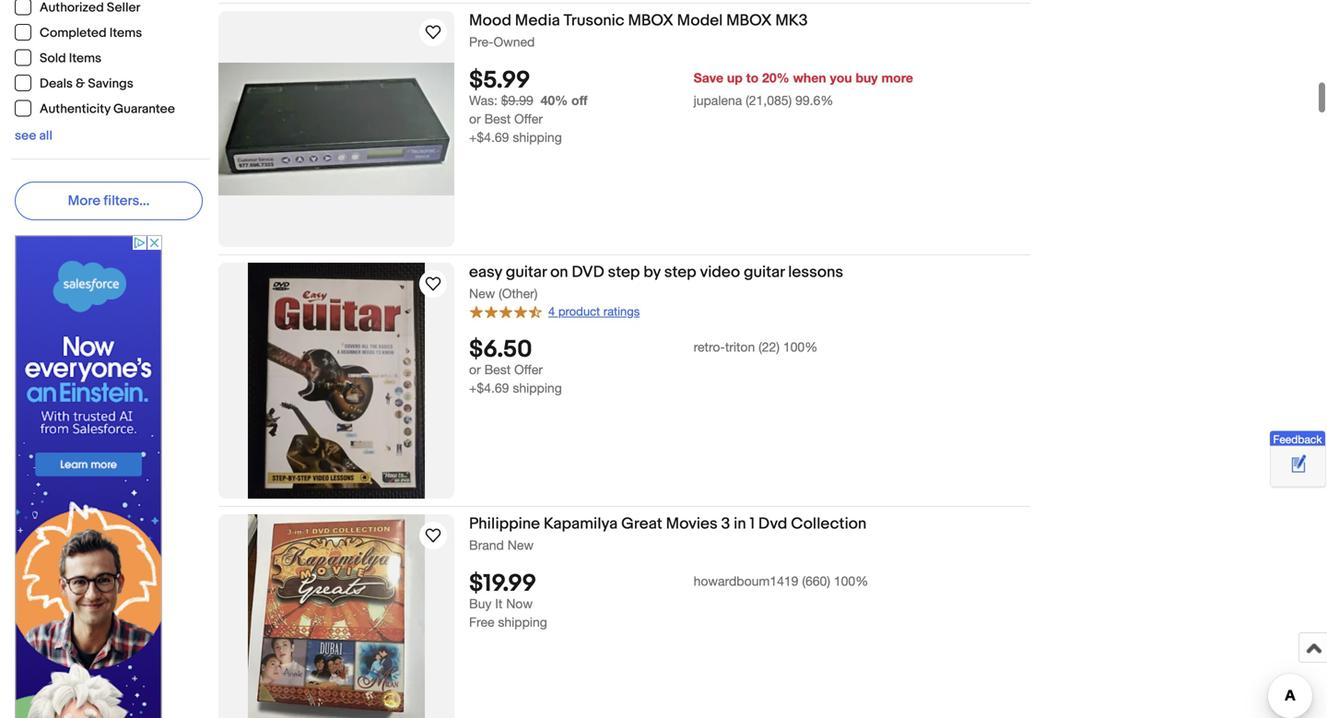 Task type: vqa. For each thing, say whether or not it's contained in the screenshot.
shipping in "jupalena (21,085) 99.6% or Best Offer +$4.69 shipping"
yes



Task type: describe. For each thing, give the bounding box(es) containing it.
in
[[734, 514, 747, 534]]

dvd
[[759, 514, 788, 534]]

new for easy
[[469, 286, 495, 301]]

video
[[700, 263, 741, 282]]

philippine
[[469, 514, 540, 534]]

trusonic
[[564, 11, 625, 30]]

1 guitar from the left
[[506, 263, 547, 282]]

philippine kapamilya great movies 3 in 1 dvd collection brand new
[[469, 514, 867, 553]]

when
[[793, 70, 827, 85]]

guarantee
[[113, 101, 175, 117]]

2 step from the left
[[665, 263, 697, 282]]

offer inside jupalena (21,085) 99.6% or best offer +$4.69 shipping
[[514, 111, 543, 126]]

it
[[495, 596, 503, 611]]

filters...
[[104, 193, 150, 209]]

(22)
[[759, 339, 780, 355]]

now
[[506, 596, 533, 611]]

$9.99
[[501, 93, 534, 108]]

model
[[677, 11, 723, 30]]

off
[[572, 93, 588, 108]]

$6.50
[[469, 336, 532, 364]]

+$4.69 inside jupalena (21,085) 99.6% or best offer +$4.69 shipping
[[469, 130, 509, 145]]

mood
[[469, 11, 512, 30]]

4 product ratings link
[[469, 303, 640, 320]]

authenticity
[[40, 101, 111, 117]]

shipping for offer
[[513, 130, 562, 145]]

savings
[[88, 76, 133, 92]]

feedback
[[1274, 433, 1323, 446]]

great
[[622, 514, 663, 534]]

1 step from the left
[[608, 263, 640, 282]]

&
[[76, 76, 85, 92]]

20%
[[763, 70, 790, 85]]

+$4.69 inside retro-triton (22) 100% or best offer +$4.69 shipping
[[469, 380, 509, 396]]

or inside jupalena (21,085) 99.6% or best offer +$4.69 shipping
[[469, 111, 481, 126]]

on
[[550, 263, 568, 282]]

or inside retro-triton (22) 100% or best offer +$4.69 shipping
[[469, 362, 481, 377]]

shipping inside retro-triton (22) 100% or best offer +$4.69 shipping
[[513, 380, 562, 396]]

buy
[[856, 70, 878, 85]]

completed items
[[40, 25, 142, 41]]

easy guitar on dvd step by step video guitar lessons image
[[248, 263, 425, 499]]

(21,085)
[[746, 93, 792, 108]]

howardboum1419
[[694, 574, 799, 589]]

100% inside howardboum1419 (660) 100% buy it now free shipping
[[834, 574, 869, 589]]

easy guitar on dvd step by step video guitar lessons new (other)
[[469, 263, 844, 301]]

authorized seller link
[[15, 0, 141, 16]]

triton
[[725, 339, 755, 355]]

1 mbox from the left
[[628, 11, 674, 30]]

mood media trusonic mbox model mbox mk3 link
[[469, 11, 1031, 34]]

more
[[882, 70, 914, 85]]

new for philippine
[[508, 538, 534, 553]]

deals
[[40, 76, 73, 92]]

deals & savings link
[[15, 75, 134, 92]]

easy guitar on dvd step by step video guitar lessons link
[[469, 263, 1031, 285]]

see all
[[15, 128, 52, 144]]

offer inside retro-triton (22) 100% or best offer +$4.69 shipping
[[514, 362, 543, 377]]

howardboum1419 (660) 100% buy it now free shipping
[[469, 574, 869, 630]]

buy
[[469, 596, 492, 611]]

1
[[750, 514, 755, 534]]

ratings
[[604, 304, 640, 319]]

authenticity guarantee link
[[15, 100, 176, 117]]

easy
[[469, 263, 502, 282]]

sold
[[40, 51, 66, 66]]

free
[[469, 615, 495, 630]]

mk3
[[776, 11, 808, 30]]

4 product ratings
[[549, 304, 640, 319]]

mood media trusonic mbox model mbox mk3 pre-owned
[[469, 11, 808, 49]]

4
[[549, 304, 555, 319]]

philippine kapamilya great movies 3 in 1 dvd collection heading
[[469, 514, 867, 534]]

watch easy guitar on dvd step by step video guitar lessons image
[[422, 273, 444, 295]]

$5.99
[[469, 67, 531, 95]]

kapamilya
[[544, 514, 618, 534]]

$19.99
[[469, 570, 537, 599]]



Task type: locate. For each thing, give the bounding box(es) containing it.
retro-
[[694, 339, 725, 355]]

watch philippine kapamilya great movies 3 in 1 dvd collection image
[[422, 525, 444, 547]]

1 vertical spatial 100%
[[834, 574, 869, 589]]

0 horizontal spatial mbox
[[628, 11, 674, 30]]

(other)
[[499, 286, 538, 301]]

sold items
[[40, 51, 102, 66]]

+$4.69
[[469, 130, 509, 145], [469, 380, 509, 396]]

product
[[559, 304, 600, 319]]

1 vertical spatial shipping
[[513, 380, 562, 396]]

best inside jupalena (21,085) 99.6% or best offer +$4.69 shipping
[[485, 111, 511, 126]]

completed items link
[[15, 24, 143, 41]]

1 horizontal spatial guitar
[[744, 263, 785, 282]]

40%
[[541, 93, 568, 108]]

0 horizontal spatial step
[[608, 263, 640, 282]]

dvd
[[572, 263, 605, 282]]

more filters... button
[[15, 182, 203, 220]]

save up to 20% when you buy more was: $9.99 40% off
[[469, 70, 914, 108]]

1 vertical spatial offer
[[514, 362, 543, 377]]

shipping down now
[[498, 615, 547, 630]]

you
[[830, 70, 852, 85]]

1 horizontal spatial items
[[110, 25, 142, 41]]

1 horizontal spatial step
[[665, 263, 697, 282]]

best inside retro-triton (22) 100% or best offer +$4.69 shipping
[[485, 362, 511, 377]]

2 offer from the top
[[514, 362, 543, 377]]

new
[[469, 286, 495, 301], [508, 538, 534, 553]]

2 vertical spatial shipping
[[498, 615, 547, 630]]

offer
[[514, 111, 543, 126], [514, 362, 543, 377]]

step right "by"
[[665, 263, 697, 282]]

1 vertical spatial or
[[469, 362, 481, 377]]

best down (other)
[[485, 362, 511, 377]]

mood media trusonic mbox model mbox mk3 heading
[[469, 11, 808, 30]]

completed
[[40, 25, 107, 41]]

save
[[694, 70, 724, 85]]

seller
[[107, 0, 140, 16]]

100%
[[784, 339, 818, 355], [834, 574, 869, 589]]

mbox
[[628, 11, 674, 30], [727, 11, 772, 30]]

1 horizontal spatial 100%
[[834, 574, 869, 589]]

+$4.69 down $6.50
[[469, 380, 509, 396]]

offer down the $9.99
[[514, 111, 543, 126]]

0 vertical spatial 100%
[[784, 339, 818, 355]]

mood media trusonic mbox model mbox mk3 image
[[219, 63, 455, 196]]

by
[[644, 263, 661, 282]]

mbox left model
[[628, 11, 674, 30]]

1 vertical spatial +$4.69
[[469, 380, 509, 396]]

0 horizontal spatial items
[[69, 51, 102, 66]]

items for sold items
[[69, 51, 102, 66]]

guitar right video
[[744, 263, 785, 282]]

1 horizontal spatial mbox
[[727, 11, 772, 30]]

easy guitar on dvd step by step video guitar lessons heading
[[469, 263, 844, 282]]

0 horizontal spatial 100%
[[784, 339, 818, 355]]

authorized seller
[[40, 0, 140, 16]]

movies
[[666, 514, 718, 534]]

items down seller
[[110, 25, 142, 41]]

was:
[[469, 93, 498, 108]]

collection
[[791, 514, 867, 534]]

0 vertical spatial new
[[469, 286, 495, 301]]

owned
[[494, 34, 535, 49]]

shipping down $6.50
[[513, 380, 562, 396]]

advertisement region
[[15, 235, 162, 718]]

new down philippine
[[508, 538, 534, 553]]

watch mood media trusonic mbox model mbox mk3 image
[[422, 21, 444, 43]]

1 horizontal spatial new
[[508, 538, 534, 553]]

lessons
[[789, 263, 844, 282]]

mbox left mk3
[[727, 11, 772, 30]]

1 best from the top
[[485, 111, 511, 126]]

jupalena (21,085) 99.6% or best offer +$4.69 shipping
[[469, 93, 834, 145]]

0 vertical spatial offer
[[514, 111, 543, 126]]

items for completed items
[[110, 25, 142, 41]]

new down easy
[[469, 286, 495, 301]]

retro-triton (22) 100% or best offer +$4.69 shipping
[[469, 339, 818, 396]]

philippine kapamilya great movies 3 in 1 dvd collection link
[[469, 514, 1031, 537]]

offer down 4 product ratings link
[[514, 362, 543, 377]]

1 vertical spatial best
[[485, 362, 511, 377]]

+$4.69 down was:
[[469, 130, 509, 145]]

100% right (660)
[[834, 574, 869, 589]]

(660)
[[802, 574, 831, 589]]

1 offer from the top
[[514, 111, 543, 126]]

items up deals & savings
[[69, 51, 102, 66]]

best
[[485, 111, 511, 126], [485, 362, 511, 377]]

more
[[68, 193, 101, 209]]

see all button
[[15, 128, 52, 144]]

0 vertical spatial shipping
[[513, 130, 562, 145]]

authenticity guarantee
[[40, 101, 175, 117]]

or
[[469, 111, 481, 126], [469, 362, 481, 377]]

100% right the (22)
[[784, 339, 818, 355]]

0 horizontal spatial guitar
[[506, 263, 547, 282]]

2 mbox from the left
[[727, 11, 772, 30]]

all
[[39, 128, 52, 144]]

deals & savings
[[40, 76, 133, 92]]

shipping inside jupalena (21,085) 99.6% or best offer +$4.69 shipping
[[513, 130, 562, 145]]

100% inside retro-triton (22) 100% or best offer +$4.69 shipping
[[784, 339, 818, 355]]

1 or from the top
[[469, 111, 481, 126]]

shipping down 40%
[[513, 130, 562, 145]]

3
[[721, 514, 731, 534]]

new inside philippine kapamilya great movies 3 in 1 dvd collection brand new
[[508, 538, 534, 553]]

2 guitar from the left
[[744, 263, 785, 282]]

guitar up (other)
[[506, 263, 547, 282]]

0 vertical spatial +$4.69
[[469, 130, 509, 145]]

step
[[608, 263, 640, 282], [665, 263, 697, 282]]

2 or from the top
[[469, 362, 481, 377]]

shipping inside howardboum1419 (660) 100% buy it now free shipping
[[498, 615, 547, 630]]

sold items link
[[15, 49, 102, 66]]

jupalena
[[694, 93, 742, 108]]

best down was:
[[485, 111, 511, 126]]

media
[[515, 11, 560, 30]]

to
[[747, 70, 759, 85]]

step left "by"
[[608, 263, 640, 282]]

1 vertical spatial new
[[508, 538, 534, 553]]

items
[[110, 25, 142, 41], [69, 51, 102, 66]]

0 vertical spatial best
[[485, 111, 511, 126]]

99.6%
[[796, 93, 834, 108]]

brand
[[469, 538, 504, 553]]

pre-
[[469, 34, 494, 49]]

more filters...
[[68, 193, 150, 209]]

authorized
[[40, 0, 104, 16]]

new inside easy guitar on dvd step by step video guitar lessons new (other)
[[469, 286, 495, 301]]

0 vertical spatial or
[[469, 111, 481, 126]]

1 +$4.69 from the top
[[469, 130, 509, 145]]

2 +$4.69 from the top
[[469, 380, 509, 396]]

up
[[727, 70, 743, 85]]

shipping
[[513, 130, 562, 145], [513, 380, 562, 396], [498, 615, 547, 630]]

philippine kapamilya great movies 3 in 1 dvd collection image
[[248, 514, 425, 718]]

0 vertical spatial items
[[110, 25, 142, 41]]

see
[[15, 128, 36, 144]]

2 best from the top
[[485, 362, 511, 377]]

shipping for now
[[498, 615, 547, 630]]

1 vertical spatial items
[[69, 51, 102, 66]]

guitar
[[506, 263, 547, 282], [744, 263, 785, 282]]

0 horizontal spatial new
[[469, 286, 495, 301]]



